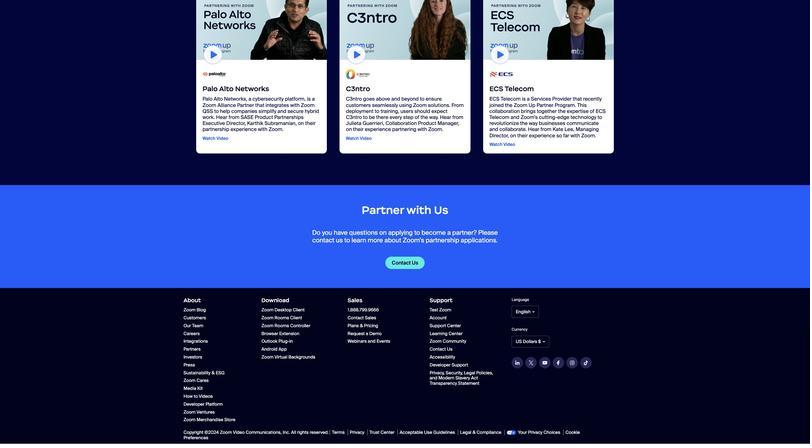 Task type: locate. For each thing, give the bounding box(es) containing it.
1 horizontal spatial experience
[[365, 126, 391, 133]]

0 horizontal spatial director,
[[226, 120, 246, 127]]

demo
[[369, 331, 382, 337]]

partner up cutting-
[[537, 102, 554, 109]]

rooms down zoom rooms client link
[[275, 323, 289, 329]]

2 vertical spatial contact
[[430, 347, 446, 352]]

0 horizontal spatial hear
[[216, 114, 227, 121]]

cybersecurity
[[253, 96, 284, 103]]

2 vertical spatial us
[[447, 347, 453, 352]]

work.
[[203, 114, 215, 121]]

browser
[[262, 331, 278, 337]]

of right this
[[590, 108, 595, 115]]

1 horizontal spatial that
[[573, 96, 582, 103]]

to right technology
[[598, 114, 602, 121]]

request
[[348, 331, 365, 337]]

revolutionize
[[490, 120, 519, 127]]

up
[[529, 102, 536, 109]]

zoom. down communicate
[[581, 133, 597, 139]]

0 horizontal spatial product
[[255, 114, 273, 121]]

and right the above
[[392, 96, 400, 103]]

integrates
[[266, 102, 289, 109]]

hear inside ​​palo alto networks, a cybersecurity platform, is a zoom alliance partner that integrates with zoom qss to help companies simplify and secure hybrid work. hear from sase product partnerships executive director, karthik subramanian, on their partnership experience with zoom. watch video
[[216, 114, 227, 121]]

c3ntro down c3ntro telecom image
[[346, 85, 370, 94]]

2 horizontal spatial experience
[[529, 133, 555, 139]]

a inside 1.888.799.9666 contact sales plans & pricing request a demo webinars and events
[[366, 331, 368, 337]]

0 vertical spatial legal
[[464, 370, 475, 376]]

their down revolutionize
[[518, 133, 528, 139]]

is left up in the right top of the page
[[522, 96, 526, 103]]

legal
[[464, 370, 475, 376], [460, 430, 472, 436]]

c3ntro_partnering with zoom image
[[340, 0, 471, 60]]

of inside ecs telecom is a services provider that recently joined the zoom up partner program. this collaboration brings together the expertise of ecs telecom and zoom's cutting-edge technology to revolutionize the way businesses communicate and collaborate. hear from kate lee, managing director, on their experience so far with zoom. watch video
[[590, 108, 595, 115]]

with up partnerships
[[290, 102, 300, 109]]

developer down the how to videos link
[[184, 402, 205, 407]]

alto inside ​​palo alto networks, a cybersecurity platform, is a zoom alliance partner that integrates with zoom qss to help companies simplify and secure hybrid work. hear from sase product partnerships executive director, karthik subramanian, on their partnership experience with zoom. watch video
[[214, 96, 223, 103]]

your privacy choices link
[[505, 430, 563, 436]]

director, down revolutionize
[[490, 133, 509, 139]]

trust center link
[[367, 430, 397, 436]]

0 vertical spatial partnership
[[203, 126, 229, 133]]

trust center
[[370, 430, 395, 436]]

partnership inside ​​palo alto networks, a cybersecurity platform, is a zoom alliance partner that integrates with zoom qss to help companies simplify and secure hybrid work. hear from sase product partnerships executive director, karthik subramanian, on their partnership experience with zoom. watch video
[[203, 126, 229, 133]]

contact us link up accessibility link
[[430, 347, 453, 352]]

on inside the do you have questions on applying to become a partner? please contact us to learn more about zoom's partnership applications.
[[380, 229, 387, 237]]

alto up networks,
[[219, 85, 234, 94]]

in
[[289, 339, 293, 345]]

from left kate
[[541, 126, 552, 133]]

c3ntro down customers
[[346, 114, 362, 121]]

0 horizontal spatial partner
[[237, 102, 254, 109]]

collaboration
[[386, 120, 417, 127]]

director, down companies
[[226, 120, 246, 127]]

0 vertical spatial telecom
[[505, 85, 534, 94]]

kit
[[197, 386, 203, 392]]

a up brings
[[527, 96, 530, 103]]

all
[[291, 430, 296, 436]]

director,
[[226, 120, 246, 127], [490, 133, 509, 139]]

become
[[422, 229, 446, 237]]

recently
[[583, 96, 602, 103]]

zoom. down partnerships
[[269, 126, 284, 133]]

training,
[[381, 108, 399, 115]]

on left applying
[[380, 229, 387, 237]]

twitter image
[[529, 361, 534, 366]]

ensure
[[426, 96, 442, 103]]

1 vertical spatial &
[[212, 370, 215, 376]]

hear right work.
[[216, 114, 227, 121]]

cutting-
[[539, 114, 558, 121]]

1 horizontal spatial watch
[[346, 136, 359, 141]]

support down account
[[430, 323, 446, 329]]

telecom up up in the right top of the page
[[505, 85, 534, 94]]

solutions.
[[428, 102, 451, 109]]

1 horizontal spatial sales
[[365, 315, 376, 321]]

2 horizontal spatial zoom.
[[581, 133, 597, 139]]

1 vertical spatial us
[[412, 260, 418, 267]]

that left the integrates at the left
[[255, 102, 264, 109]]

privacy right your
[[528, 430, 543, 436]]

1 horizontal spatial is
[[522, 96, 526, 103]]

support up test zoom link
[[430, 297, 453, 304]]

privacy left trust
[[350, 430, 364, 436]]

that up expertise
[[573, 96, 582, 103]]

zoom cares link
[[184, 378, 209, 384]]

every
[[390, 114, 402, 121]]

1 vertical spatial c3ntro
[[346, 96, 362, 103]]

way.
[[429, 114, 439, 121]]

zoom's inside the do you have questions on applying to become a partner? please contact us to learn more about zoom's partnership applications.
[[403, 236, 424, 245]]

merchandise
[[197, 417, 223, 423]]

policies,
[[476, 370, 493, 376]]

product right 'sase'
[[255, 114, 273, 121]]

zoom's inside ecs telecom is a services provider that recently joined the zoom up partner program. this collaboration brings together the expertise of ecs telecom and zoom's cutting-edge technology to revolutionize the way businesses communicate and collaborate. hear from kate lee, managing director, on their experience so far with zoom. watch video
[[521, 114, 538, 121]]

privacy
[[350, 430, 364, 436], [528, 430, 543, 436]]

request a demo link
[[348, 331, 382, 337]]

ecs down the ecs image
[[490, 85, 503, 94]]

zoom's right the about
[[403, 236, 424, 245]]

zoom desktop client zoom rooms client zoom rooms controller browser extension outlook plug-in android app zoom virtual backgrounds
[[262, 307, 316, 360]]

transparency
[[430, 381, 457, 387]]

0 horizontal spatial zoom.
[[269, 126, 284, 133]]

experience down 'sase'
[[231, 126, 257, 133]]

a inside the do you have questions on applying to become a partner? please contact us to learn more about zoom's partnership applications.
[[447, 229, 451, 237]]

hear right way.
[[440, 114, 451, 121]]

on inside ecs telecom is a services provider that recently joined the zoom up partner program. this collaboration brings together the expertise of ecs telecom and zoom's cutting-edge technology to revolutionize the way businesses communicate and collaborate. hear from kate lee, managing director, on their experience so far with zoom. watch video
[[510, 133, 516, 139]]

ecs telecom
[[490, 85, 534, 94]]

and down demo
[[368, 339, 376, 345]]

seamlessly
[[372, 102, 398, 109]]

browser extension link
[[262, 331, 300, 337]]

$
[[538, 339, 541, 345]]

account link
[[430, 315, 447, 321]]

1 horizontal spatial zoom's
[[521, 114, 538, 121]]

video down guerrieri,
[[360, 136, 372, 141]]

controller
[[290, 323, 311, 329]]

1 vertical spatial sales
[[365, 315, 376, 321]]

ecs telecom is a services provider that recently joined the zoom up partner program. this collaboration brings together the expertise of ecs telecom and zoom's cutting-edge technology to revolutionize the way businesses communicate and collaborate. hear from kate lee, managing director, on their experience so far with zoom. watch video
[[490, 96, 606, 147]]

1 vertical spatial partnership
[[426, 236, 459, 245]]

preferences
[[184, 435, 208, 441]]

telecom for ecs telecom
[[505, 85, 534, 94]]

1 horizontal spatial hear
[[440, 114, 451, 121]]

and inside ​​palo alto networks, a cybersecurity platform, is a zoom alliance partner that integrates with zoom qss to help companies simplify and secure hybrid work. hear from sase product partnerships executive director, karthik subramanian, on their partnership experience with zoom. watch video
[[278, 108, 286, 115]]

1 rooms from the top
[[275, 315, 289, 321]]

& down contact sales link
[[360, 323, 363, 329]]

the right joined
[[505, 102, 513, 109]]

1 horizontal spatial developer
[[430, 362, 451, 368]]

0 horizontal spatial their
[[305, 120, 316, 127]]

ecs up collaboration
[[490, 96, 500, 103]]

2 horizontal spatial hear
[[528, 126, 540, 133]]

and inside c3ntro goes above and beyond to ensure customers seamlessly using zoom solutions. from deployment to training, users should expect c3ntro to be there every step of the way. hear from julieta guerrieri, collaboration product manager, on their experience partnering with zoom. watch video
[[392, 96, 400, 103]]

telecom down joined
[[490, 114, 510, 121]]

0 vertical spatial ecs
[[490, 85, 503, 94]]

client
[[293, 307, 305, 313], [290, 315, 302, 321]]

trust
[[370, 430, 380, 436]]

0 vertical spatial developer
[[430, 362, 451, 368]]

more
[[368, 236, 383, 245]]

0 vertical spatial zoom's
[[521, 114, 538, 121]]

1 vertical spatial contact
[[348, 315, 364, 321]]

0 vertical spatial sales
[[348, 297, 363, 304]]

c3ntro
[[346, 85, 370, 94], [346, 96, 362, 103], [346, 114, 362, 121]]

0 horizontal spatial &
[[212, 370, 215, 376]]

2 horizontal spatial their
[[518, 133, 528, 139]]

video down executive
[[217, 136, 228, 141]]

client right "desktop"
[[293, 307, 305, 313]]

1 vertical spatial rooms
[[275, 323, 289, 329]]

1 horizontal spatial product
[[418, 120, 437, 127]]

download
[[262, 297, 289, 304]]

0 vertical spatial alto
[[219, 85, 234, 94]]

act
[[471, 376, 478, 381]]

pricing
[[364, 323, 378, 329]]

and left modern
[[430, 376, 438, 381]]

rooms down zoom desktop client link
[[275, 315, 289, 321]]

contact down the about
[[392, 260, 411, 267]]

2 horizontal spatial partner
[[537, 102, 554, 109]]

support up the security,
[[452, 362, 468, 368]]

0 vertical spatial contact
[[392, 260, 411, 267]]

developer down accessibility
[[430, 362, 451, 368]]

accessibility link
[[430, 355, 455, 360]]

1 vertical spatial telecom
[[501, 96, 521, 103]]

partnership
[[203, 126, 229, 133], [426, 236, 459, 245]]

karthik
[[247, 120, 263, 127]]

1 horizontal spatial &
[[360, 323, 363, 329]]

zoom.
[[269, 126, 284, 133], [428, 126, 443, 133], [581, 133, 597, 139]]

1 vertical spatial client
[[290, 315, 302, 321]]

2 vertical spatial ecs
[[596, 108, 606, 115]]

a right become
[[447, 229, 451, 237]]

0 horizontal spatial that
[[255, 102, 264, 109]]

1 vertical spatial ecs
[[490, 96, 500, 103]]

and up the subramanian,
[[278, 108, 286, 115]]

telecom for ecs telecom is a services provider that recently joined the zoom up partner program. this collaboration brings together the expertise of ecs telecom and zoom's cutting-edge technology to revolutionize the way businesses communicate and collaborate. hear from kate lee, managing director, on their experience so far with zoom. watch video
[[501, 96, 521, 103]]

alto for palo
[[219, 85, 234, 94]]

3 c3ntro from the top
[[346, 114, 362, 121]]

1 horizontal spatial contact
[[392, 260, 411, 267]]

1 vertical spatial zoom's
[[403, 236, 424, 245]]

and
[[392, 96, 400, 103], [278, 108, 286, 115], [511, 114, 520, 121], [490, 126, 498, 133], [368, 339, 376, 345], [430, 376, 438, 381]]

0 horizontal spatial of
[[415, 114, 419, 121]]

with inside ecs telecom is a services provider that recently joined the zoom up partner program. this collaboration brings together the expertise of ecs telecom and zoom's cutting-edge technology to revolutionize the way businesses communicate and collaborate. hear from kate lee, managing director, on their experience so far with zoom. watch video
[[571, 133, 580, 139]]

0 horizontal spatial watch
[[203, 136, 216, 141]]

backgrounds
[[289, 355, 316, 360]]

the left way.
[[421, 114, 428, 121]]

hear down cutting-
[[528, 126, 540, 133]]

1 c3ntro from the top
[[346, 85, 370, 94]]

1 horizontal spatial director,
[[490, 133, 509, 139]]

2 privacy from the left
[[528, 430, 543, 436]]

2 horizontal spatial contact
[[430, 347, 446, 352]]

of right "step"
[[415, 114, 419, 121]]

on down 'deployment'
[[346, 126, 352, 133]]

client up controller
[[290, 315, 302, 321]]

businesses
[[539, 120, 566, 127]]

alto right ​​palo
[[214, 96, 223, 103]]

2 vertical spatial &
[[473, 430, 476, 436]]

and up collaborate.
[[511, 114, 520, 121]]

1 horizontal spatial privacy
[[528, 430, 543, 436]]

to right how
[[194, 394, 198, 399]]

from inside ecs telecom is a services provider that recently joined the zoom up partner program. this collaboration brings together the expertise of ecs telecom and zoom's cutting-edge technology to revolutionize the way businesses communicate and collaborate. hear from kate lee, managing director, on their experience so far with zoom. watch video
[[541, 126, 552, 133]]

c3ntro up 'deployment'
[[346, 96, 362, 103]]

& left esg
[[212, 370, 215, 376]]

from down from
[[453, 114, 464, 121]]

center up 'community'
[[449, 331, 463, 337]]

us down the do you have questions on applying to become a partner? please contact us to learn more about zoom's partnership applications.
[[412, 260, 418, 267]]

2 c3ntro from the top
[[346, 96, 362, 103]]

1 vertical spatial contact us link
[[430, 347, 453, 352]]

so
[[557, 133, 562, 139]]

us
[[434, 203, 449, 217], [412, 260, 418, 267], [447, 347, 453, 352]]

contact inside 1.888.799.9666 contact sales plans & pricing request a demo webinars and events
[[348, 315, 364, 321]]

video inside c3ntro goes above and beyond to ensure customers seamlessly using zoom solutions. from deployment to training, users should expect c3ntro to be there every step of the way. hear from julieta guerrieri, collaboration product manager, on their experience partnering with zoom. watch video
[[360, 136, 372, 141]]

experience down there
[[365, 126, 391, 133]]

community
[[443, 339, 466, 345]]

a up hybrid
[[312, 96, 315, 103]]

do
[[312, 229, 321, 237]]

that inside ​​palo alto networks, a cybersecurity platform, is a zoom alliance partner that integrates with zoom qss to help companies simplify and secure hybrid work. hear from sase product partnerships executive director, karthik subramanian, on their partnership experience with zoom. watch video
[[255, 102, 264, 109]]

with up become
[[407, 203, 432, 217]]

1 horizontal spatial zoom.
[[428, 126, 443, 133]]

us down zoom community link
[[447, 347, 453, 352]]

hear
[[216, 114, 227, 121], [440, 114, 451, 121], [528, 126, 540, 133]]

with right partnering
[[418, 126, 427, 133]]

services
[[531, 96, 551, 103]]

product down should
[[418, 120, 437, 127]]

center up learning center "link"
[[447, 323, 461, 329]]

executive
[[203, 120, 225, 127]]

careers link
[[184, 331, 200, 337]]

0 horizontal spatial contact us link
[[386, 257, 425, 269]]

2 vertical spatial c3ntro
[[346, 114, 362, 121]]

1 vertical spatial alto
[[214, 96, 223, 103]]

our team link
[[184, 323, 203, 329]]

0 horizontal spatial from
[[229, 114, 240, 121]]

simplify
[[259, 108, 276, 115]]

about
[[385, 236, 401, 245]]

palo alto networks_partnering with zoom image
[[196, 0, 327, 60]]

0 horizontal spatial is
[[307, 96, 311, 103]]

zoom's down up in the right top of the page
[[521, 114, 538, 121]]

alto
[[219, 85, 234, 94], [214, 96, 223, 103]]

their down hybrid
[[305, 120, 316, 127]]

experience down 'way'
[[529, 133, 555, 139]]

their inside ecs telecom is a services provider that recently joined the zoom up partner program. this collaboration brings together the expertise of ecs telecom and zoom's cutting-edge technology to revolutionize the way businesses communicate and collaborate. hear from kate lee, managing director, on their experience so far with zoom. watch video
[[518, 133, 528, 139]]

& left compliance
[[473, 430, 476, 436]]

contact us link down the about
[[386, 257, 425, 269]]

0 vertical spatial &
[[360, 323, 363, 329]]

center
[[447, 323, 461, 329], [449, 331, 463, 337], [381, 430, 395, 436]]

watch down revolutionize
[[490, 142, 503, 147]]

videos
[[199, 394, 213, 399]]

test
[[430, 307, 438, 313]]

applications.
[[461, 236, 498, 245]]

watch
[[203, 136, 216, 141], [346, 136, 359, 141], [490, 142, 503, 147]]

zoom inside ecs telecom is a services provider that recently joined the zoom up partner program. this collaboration brings together the expertise of ecs telecom and zoom's cutting-edge technology to revolutionize the way businesses communicate and collaborate. hear from kate lee, managing director, on their experience so far with zoom. watch video
[[514, 102, 528, 109]]

you
[[322, 229, 332, 237]]

1 horizontal spatial from
[[453, 114, 464, 121]]

1 vertical spatial director,
[[490, 133, 509, 139]]

a up "webinars and events" link
[[366, 331, 368, 337]]

1 is from the left
[[307, 96, 311, 103]]

a down networks
[[249, 96, 251, 103]]

sales up 1.888.799.9666 link
[[348, 297, 363, 304]]

0 horizontal spatial zoom's
[[403, 236, 424, 245]]

0 horizontal spatial developer
[[184, 402, 205, 407]]

sales link
[[348, 297, 363, 304]]

0 horizontal spatial partnership
[[203, 126, 229, 133]]

the left 'way'
[[520, 120, 528, 127]]

is up hybrid
[[307, 96, 311, 103]]

​​palo alto networks, a cybersecurity platform, is a zoom alliance partner that integrates with zoom qss to help companies simplify and secure hybrid work. hear from sase product partnerships executive director, karthik subramanian, on their partnership experience with zoom. watch video
[[203, 96, 319, 141]]

ecs for ecs telecom
[[490, 85, 503, 94]]

partner up 'sase'
[[237, 102, 254, 109]]

inc.
[[283, 430, 290, 436]]

with right the far
[[571, 133, 580, 139]]

0 horizontal spatial privacy
[[350, 430, 364, 436]]

to right us
[[344, 236, 350, 245]]

careers
[[184, 331, 200, 337]]

1 vertical spatial developer
[[184, 402, 205, 407]]

youtube image
[[542, 361, 548, 365]]

watch down julieta
[[346, 136, 359, 141]]

0 vertical spatial c3ntro
[[346, 85, 370, 94]]

video inside ​​palo alto networks, a cybersecurity platform, is a zoom alliance partner that integrates with zoom qss to help companies simplify and secure hybrid work. hear from sase product partnerships executive director, karthik subramanian, on their partnership experience with zoom. watch video
[[217, 136, 228, 141]]

with inside c3ntro goes above and beyond to ensure customers seamlessly using zoom solutions. from deployment to training, users should expect c3ntro to be there every step of the way. hear from julieta guerrieri, collaboration product manager, on their experience partnering with zoom. watch video
[[418, 126, 427, 133]]

2 vertical spatial telecom
[[490, 114, 510, 121]]

0 horizontal spatial contact
[[348, 315, 364, 321]]

should
[[415, 108, 430, 115]]

0 horizontal spatial experience
[[231, 126, 257, 133]]

to inside zoom blog customers our team careers integrations partners investors press sustainability & esg zoom cares media kit how to videos developer platform zoom ventures zoom merchandise store
[[194, 394, 198, 399]]

1 horizontal spatial their
[[353, 126, 364, 133]]

their down 'deployment'
[[353, 126, 364, 133]]

to left become
[[414, 229, 420, 237]]

​​palo
[[203, 96, 213, 103]]

director, inside ​​palo alto networks, a cybersecurity platform, is a zoom alliance partner that integrates with zoom qss to help companies simplify and secure hybrid work. hear from sase product partnerships executive director, karthik subramanian, on their partnership experience with zoom. watch video
[[226, 120, 246, 127]]

ecs image
[[490, 67, 513, 82]]

legal right "guidelines"
[[460, 430, 472, 436]]

ecs down recently
[[596, 108, 606, 115]]

1 horizontal spatial partnership
[[426, 236, 459, 245]]

the inside c3ntro goes above and beyond to ensure customers seamlessly using zoom solutions. from deployment to training, users should expect c3ntro to be there every step of the way. hear from julieta guerrieri, collaboration product manager, on their experience partnering with zoom. watch video
[[421, 114, 428, 121]]

from left 'sase'
[[229, 114, 240, 121]]

2 is from the left
[[522, 96, 526, 103]]

on down the secure
[[298, 120, 304, 127]]

tiktok image
[[584, 361, 588, 366]]

webinars and events link
[[348, 339, 390, 345]]

cookie
[[566, 430, 580, 436]]

facebook image
[[557, 361, 560, 366]]

0 vertical spatial director,
[[226, 120, 246, 127]]

0 vertical spatial rooms
[[275, 315, 289, 321]]

partner inside ecs telecom is a services provider that recently joined the zoom up partner program. this collaboration brings together the expertise of ecs telecom and zoom's cutting-edge technology to revolutionize the way businesses communicate and collaborate. hear from kate lee, managing director, on their experience so far with zoom. watch video
[[537, 102, 554, 109]]

us up become
[[434, 203, 449, 217]]

developer inside zoom blog customers our team careers integrations partners investors press sustainability & esg zoom cares media kit how to videos developer platform zoom ventures zoom merchandise store
[[184, 402, 205, 407]]

sales up the pricing
[[365, 315, 376, 321]]

video down store
[[233, 430, 245, 436]]

the down the provider
[[558, 108, 566, 115]]

their inside c3ntro goes above and beyond to ensure customers seamlessly using zoom solutions. from deployment to training, users should expect c3ntro to be there every step of the way. hear from julieta guerrieri, collaboration product manager, on their experience partnering with zoom. watch video
[[353, 126, 364, 133]]

investors
[[184, 355, 202, 360]]

c3ntro for c3ntro goes above and beyond to ensure customers seamlessly using zoom solutions. from deployment to training, users should expect c3ntro to be there every step of the way. hear from julieta guerrieri, collaboration product manager, on their experience partnering with zoom. watch video
[[346, 96, 362, 103]]

paloalto networks image
[[203, 67, 226, 82]]

1 horizontal spatial of
[[590, 108, 595, 115]]

2 horizontal spatial from
[[541, 126, 552, 133]]

2 horizontal spatial watch
[[490, 142, 503, 147]]

help
[[220, 108, 230, 115]]

on down revolutionize
[[510, 133, 516, 139]]

legal up statement
[[464, 370, 475, 376]]



Task type: describe. For each thing, give the bounding box(es) containing it.
with down "simplify"
[[258, 126, 267, 133]]

watch inside ​​palo alto networks, a cybersecurity platform, is a zoom alliance partner that integrates with zoom qss to help companies simplify and secure hybrid work. hear from sase product partnerships executive director, karthik subramanian, on their partnership experience with zoom. watch video
[[203, 136, 216, 141]]

c3ntro for c3ntro
[[346, 85, 370, 94]]

1 vertical spatial legal
[[460, 430, 472, 436]]

hear inside c3ntro goes above and beyond to ensure customers seamlessly using zoom solutions. from deployment to training, users should expect c3ntro to be there every step of the way. hear from julieta guerrieri, collaboration product manager, on their experience partnering with zoom. watch video
[[440, 114, 451, 121]]

palo
[[203, 85, 218, 94]]

developer inside test zoom account support center learning center zoom community contact us accessibility developer support privacy, security, legal policies, and modern slavery act transparency statement
[[430, 362, 451, 368]]

zoom. inside c3ntro goes above and beyond to ensure customers seamlessly using zoom solutions. from deployment to training, users should expect c3ntro to be there every step of the way. hear from julieta guerrieri, collaboration product manager, on their experience partnering with zoom. watch video
[[428, 126, 443, 133]]

statement
[[458, 381, 480, 387]]

1.888.799.9666 contact sales plans & pricing request a demo webinars and events
[[348, 307, 390, 345]]

is inside ​​palo alto networks, a cybersecurity platform, is a zoom alliance partner that integrates with zoom qss to help companies simplify and secure hybrid work. hear from sase product partnerships executive director, karthik subramanian, on their partnership experience with zoom. watch video
[[307, 96, 311, 103]]

privacy link
[[348, 430, 366, 436]]

product inside c3ntro goes above and beyond to ensure customers seamlessly using zoom solutions. from deployment to training, users should expect c3ntro to be there every step of the way. hear from julieta guerrieri, collaboration product manager, on their experience partnering with zoom. watch video
[[418, 120, 437, 127]]

manager,
[[438, 120, 459, 127]]

copyright ©2024 zoom video communications, inc. all rights reserved. terms
[[184, 430, 345, 436]]

zoom. inside ecs telecom is a services provider that recently joined the zoom up partner program. this collaboration brings together the expertise of ecs telecom and zoom's cutting-edge technology to revolutionize the way businesses communicate and collaborate. hear from kate lee, managing director, on their experience so far with zoom. watch video
[[581, 133, 597, 139]]

guerrieri,
[[363, 120, 384, 127]]

linkedin image
[[515, 361, 520, 365]]

watch inside ecs telecom is a services provider that recently joined the zoom up partner program. this collaboration brings together the expertise of ecs telecom and zoom's cutting-edge technology to revolutionize the way businesses communicate and collaborate. hear from kate lee, managing director, on their experience so far with zoom. watch video
[[490, 142, 503, 147]]

to inside ​​palo alto networks, a cybersecurity platform, is a zoom alliance partner that integrates with zoom qss to help companies simplify and secure hybrid work. hear from sase product partnerships executive director, karthik subramanian, on their partnership experience with zoom. watch video
[[214, 108, 219, 115]]

sales inside 1.888.799.9666 contact sales plans & pricing request a demo webinars and events
[[365, 315, 376, 321]]

learn
[[352, 236, 366, 245]]

plans & pricing link
[[348, 323, 378, 329]]

program.
[[555, 102, 576, 109]]

contact sales link
[[348, 315, 376, 321]]

0 horizontal spatial sales
[[348, 297, 363, 304]]

0 vertical spatial support
[[430, 297, 453, 304]]

to up guerrieri,
[[375, 108, 380, 115]]

contact us
[[392, 260, 418, 267]]

experience inside c3ntro goes above and beyond to ensure customers seamlessly using zoom solutions. from deployment to training, users should expect c3ntro to be there every step of the way. hear from julieta guerrieri, collaboration product manager, on their experience partnering with zoom. watch video
[[365, 126, 391, 133]]

managing
[[576, 126, 599, 133]]

cookie preferences link
[[184, 430, 580, 441]]

zoom. inside ​​palo alto networks, a cybersecurity platform, is a zoom alliance partner that integrates with zoom qss to help companies simplify and secure hybrid work. hear from sase product partnerships executive director, karthik subramanian, on their partnership experience with zoom. watch video
[[269, 126, 284, 133]]

2 rooms from the top
[[275, 323, 289, 329]]

of inside c3ntro goes above and beyond to ensure customers seamlessly using zoom solutions. from deployment to training, users should expect c3ntro to be there every step of the way. hear from julieta guerrieri, collaboration product manager, on their experience partnering with zoom. watch video
[[415, 114, 419, 121]]

support center link
[[430, 323, 461, 329]]

extension
[[279, 331, 300, 337]]

edge
[[558, 114, 570, 121]]

team
[[192, 323, 203, 329]]

media
[[184, 386, 196, 392]]

to inside ecs telecom is a services provider that recently joined the zoom up partner program. this collaboration brings together the expertise of ecs telecom and zoom's cutting-edge technology to revolutionize the way businesses communicate and collaborate. hear from kate lee, managing director, on their experience so far with zoom. watch video
[[598, 114, 602, 121]]

alto for ​​palo
[[214, 96, 223, 103]]

our
[[184, 323, 191, 329]]

acceptable use guidelines link
[[398, 430, 457, 436]]

using
[[399, 102, 412, 109]]

to left be
[[363, 114, 368, 121]]

zoom ventures link
[[184, 409, 215, 415]]

watch inside c3ntro goes above and beyond to ensure customers seamlessly using zoom solutions. from deployment to training, users should expect c3ntro to be there every step of the way. hear from julieta guerrieri, collaboration product manager, on their experience partnering with zoom. watch video
[[346, 136, 359, 141]]

use
[[424, 430, 432, 436]]

and left collaborate.
[[490, 126, 498, 133]]

1 privacy from the left
[[350, 430, 364, 436]]

your
[[518, 430, 527, 436]]

c3ntro goes above and beyond to ensure customers seamlessly using zoom solutions. from deployment to training, users should expect c3ntro to be there every step of the way. hear from julieta guerrieri, collaboration product manager, on their experience partnering with zoom. watch video
[[346, 96, 464, 141]]

language
[[512, 298, 529, 303]]

slavery
[[456, 376, 470, 381]]

have
[[334, 229, 348, 237]]

experience inside ​​palo alto networks, a cybersecurity platform, is a zoom alliance partner that integrates with zoom qss to help companies simplify and secure hybrid work. hear from sase product partnerships executive director, karthik subramanian, on their partnership experience with zoom. watch video
[[231, 126, 257, 133]]

platform
[[206, 402, 223, 407]]

zoom rooms controller link
[[262, 323, 311, 329]]

press link
[[184, 362, 195, 368]]

your privacy choices
[[518, 430, 561, 436]]

zoom virtual backgrounds link
[[262, 355, 316, 360]]

how
[[184, 394, 193, 399]]

partners link
[[184, 347, 201, 352]]

0 vertical spatial client
[[293, 307, 305, 313]]

integrations
[[184, 339, 208, 345]]

far
[[564, 133, 570, 139]]

partner inside ​​palo alto networks, a cybersecurity platform, is a zoom alliance partner that integrates with zoom qss to help companies simplify and secure hybrid work. hear from sase product partnerships executive director, karthik subramanian, on their partnership experience with zoom. watch video
[[237, 102, 254, 109]]

from inside ​​palo alto networks, a cybersecurity platform, is a zoom alliance partner that integrates with zoom qss to help companies simplify and secure hybrid work. hear from sase product partnerships executive director, karthik subramanian, on their partnership experience with zoom. watch video
[[229, 114, 240, 121]]

1 horizontal spatial contact us link
[[430, 347, 453, 352]]

developer support link
[[430, 362, 468, 368]]

from inside c3ntro goes above and beyond to ensure customers seamlessly using zoom solutions. from deployment to training, users should expect c3ntro to be there every step of the way. hear from julieta guerrieri, collaboration product manager, on their experience partnering with zoom. watch video
[[453, 114, 464, 121]]

0 vertical spatial contact us link
[[386, 257, 425, 269]]

compliance
[[477, 430, 502, 436]]

hybrid
[[305, 108, 319, 115]]

desktop
[[275, 307, 292, 313]]

and inside 1.888.799.9666 contact sales plans & pricing request a demo webinars and events
[[368, 339, 376, 345]]

1.888.799.9666
[[348, 307, 379, 313]]

& inside zoom blog customers our team careers integrations partners investors press sustainability & esg zoom cares media kit how to videos developer platform zoom ventures zoom merchandise store
[[212, 370, 215, 376]]

1 horizontal spatial partner
[[362, 203, 404, 217]]

support link
[[430, 297, 453, 304]]

and inside test zoom account support center learning center zoom community contact us accessibility developer support privacy, security, legal policies, and modern slavery act transparency statement
[[430, 376, 438, 381]]

plans
[[348, 323, 359, 329]]

that inside ecs telecom is a services provider that recently joined the zoom up partner program. this collaboration brings together the expertise of ecs telecom and zoom's cutting-edge technology to revolutionize the way businesses communicate and collaborate. hear from kate lee, managing director, on their experience so far with zoom. watch video
[[573, 96, 582, 103]]

director, inside ecs telecom is a services provider that recently joined the zoom up partner program. this collaboration brings together the expertise of ecs telecom and zoom's cutting-edge technology to revolutionize the way businesses communicate and collaborate. hear from kate lee, managing director, on their experience so far with zoom. watch video
[[490, 133, 509, 139]]

technology
[[571, 114, 597, 121]]

1 vertical spatial center
[[449, 331, 463, 337]]

sustainability & esg link
[[184, 370, 225, 376]]

julieta
[[346, 120, 362, 127]]

test zoom account support center learning center zoom community contact us accessibility developer support privacy, security, legal policies, and modern slavery act transparency statement
[[430, 307, 493, 387]]

integrations link
[[184, 339, 208, 345]]

security,
[[446, 370, 463, 376]]

secure
[[288, 108, 304, 115]]

acceptable use guidelines
[[400, 430, 455, 436]]

do you have questions on applying to become a partner? please contact us to learn more about zoom's partnership applications.
[[312, 229, 498, 245]]

0 vertical spatial us
[[434, 203, 449, 217]]

partner?
[[452, 229, 477, 237]]

1 vertical spatial support
[[430, 323, 446, 329]]

hear inside ecs telecom is a services provider that recently joined the zoom up partner program. this collaboration brings together the expertise of ecs telecom and zoom's cutting-edge technology to revolutionize the way businesses communicate and collaborate. hear from kate lee, managing director, on their experience so far with zoom. watch video
[[528, 126, 540, 133]]

2 vertical spatial support
[[452, 362, 468, 368]]

qss
[[203, 108, 213, 115]]

download link
[[262, 297, 289, 304]]

deployment
[[346, 108, 374, 115]]

way
[[529, 120, 538, 127]]

from
[[452, 102, 464, 109]]

store
[[224, 417, 235, 423]]

us inside test zoom account support center learning center zoom community contact us accessibility developer support privacy, security, legal policies, and modern slavery act transparency statement
[[447, 347, 453, 352]]

0 vertical spatial center
[[447, 323, 461, 329]]

please
[[478, 229, 498, 237]]

contact inside test zoom account support center learning center zoom community contact us accessibility developer support privacy, security, legal policies, and modern slavery act transparency statement
[[430, 347, 446, 352]]

events
[[377, 339, 390, 345]]

& inside 1.888.799.9666 contact sales plans & pricing request a demo webinars and events
[[360, 323, 363, 329]]

acceptable
[[400, 430, 423, 436]]

2 horizontal spatial &
[[473, 430, 476, 436]]

to left ensure
[[420, 96, 425, 103]]

ecs for ecs telecom is a services provider that recently joined the zoom up partner program. this collaboration brings together the expertise of ecs telecom and zoom's cutting-edge technology to revolutionize the way businesses communicate and collaborate. hear from kate lee, managing director, on their experience so far with zoom. watch video
[[490, 96, 500, 103]]

product inside ​​palo alto networks, a cybersecurity platform, is a zoom alliance partner that integrates with zoom qss to help companies simplify and secure hybrid work. hear from sase product partnerships executive director, karthik subramanian, on their partnership experience with zoom. watch video
[[255, 114, 273, 121]]

zoom rooms client link
[[262, 315, 302, 321]]

c3ntro telecom image
[[346, 67, 370, 82]]

on inside ​​palo alto networks, a cybersecurity platform, is a zoom alliance partner that integrates with zoom qss to help companies simplify and secure hybrid work. hear from sase product partnerships executive director, karthik subramanian, on their partnership experience with zoom. watch video
[[298, 120, 304, 127]]

zoom inside c3ntro goes above and beyond to ensure customers seamlessly using zoom solutions. from deployment to training, users should expect c3ntro to be there every step of the way. hear from julieta guerrieri, collaboration product manager, on their experience partnering with zoom. watch video
[[413, 102, 427, 109]]

android app link
[[262, 347, 287, 352]]

video inside ecs telecom is a services provider that recently joined the zoom up partner program. this collaboration brings together the expertise of ecs telecom and zoom's cutting-edge technology to revolutionize the way businesses communicate and collaborate. hear from kate lee, managing director, on their experience so far with zoom. watch video
[[504, 142, 515, 147]]

joined
[[490, 102, 504, 109]]

reserved.
[[310, 430, 329, 436]]

a inside ecs telecom is a services provider that recently joined the zoom up partner program. this collaboration brings together the expertise of ecs telecom and zoom's cutting-edge technology to revolutionize the way businesses communicate and collaborate. hear from kate lee, managing director, on their experience so far with zoom. watch video
[[527, 96, 530, 103]]

privacy,
[[430, 370, 445, 376]]

ecs telecom_partnering with zoom image
[[483, 0, 614, 60]]

sase
[[241, 114, 254, 121]]

experience inside ecs telecom is a services provider that recently joined the zoom up partner program. this collaboration brings together the expertise of ecs telecom and zoom's cutting-edge technology to revolutionize the way businesses communicate and collaborate. hear from kate lee, managing director, on their experience so far with zoom. watch video
[[529, 133, 555, 139]]

is inside ecs telecom is a services provider that recently joined the zoom up partner program. this collaboration brings together the expertise of ecs telecom and zoom's cutting-edge technology to revolutionize the way businesses communicate and collaborate. hear from kate lee, managing director, on their experience so far with zoom. watch video
[[522, 96, 526, 103]]

press
[[184, 362, 195, 368]]

instagram image
[[570, 361, 575, 366]]

their inside ​​palo alto networks, a cybersecurity platform, is a zoom alliance partner that integrates with zoom qss to help companies simplify and secure hybrid work. hear from sase product partnerships executive director, karthik subramanian, on their partnership experience with zoom. watch video
[[305, 120, 316, 127]]

outlook
[[262, 339, 278, 345]]

virtual
[[275, 355, 288, 360]]

this
[[577, 102, 587, 109]]

account
[[430, 315, 447, 321]]

collaboration
[[490, 108, 520, 115]]

2 vertical spatial center
[[381, 430, 395, 436]]

expect
[[432, 108, 448, 115]]

legal inside test zoom account support center learning center zoom community contact us accessibility developer support privacy, security, legal policies, and modern slavery act transparency statement
[[464, 370, 475, 376]]

terms
[[332, 430, 345, 436]]

partner with us
[[362, 203, 449, 217]]

accessibility
[[430, 355, 455, 360]]

partnership inside the do you have questions on applying to become a partner? please contact us to learn more about zoom's partnership applications.
[[426, 236, 459, 245]]

on inside c3ntro goes above and beyond to ensure customers seamlessly using zoom solutions. from deployment to training, users should expect c3ntro to be there every step of the way. hear from julieta guerrieri, collaboration product manager, on their experience partnering with zoom. watch video
[[346, 126, 352, 133]]



Task type: vqa. For each thing, say whether or not it's contained in the screenshot.
the middle Contact
yes



